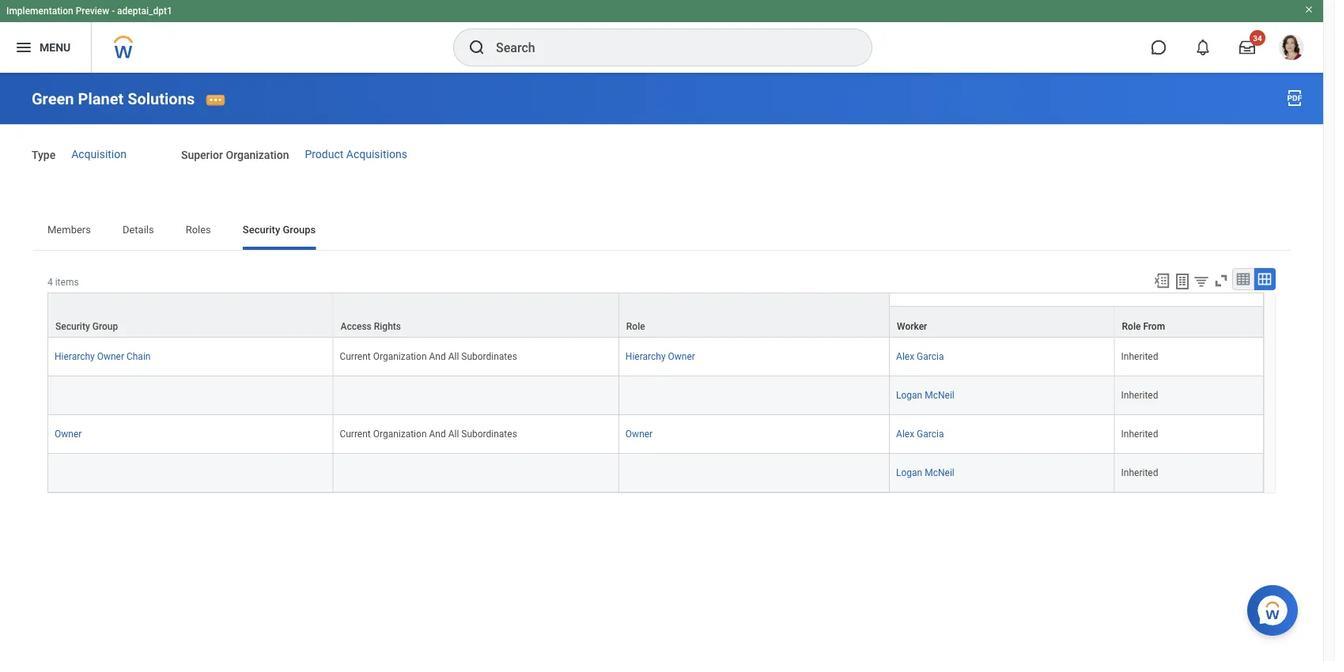 Task type: describe. For each thing, give the bounding box(es) containing it.
all for owner
[[448, 429, 459, 440]]

planet
[[78, 90, 124, 108]]

access rights
[[340, 321, 401, 332]]

security groups
[[243, 223, 316, 235]]

2 logan mcneil from the top
[[896, 467, 954, 479]]

alex garcia for hierarchy owner
[[896, 351, 944, 362]]

6 row from the top
[[47, 454, 1264, 493]]

implementation preview -   adeptai_dpt1
[[6, 6, 172, 17]]

security for security groups
[[243, 223, 280, 235]]

security group button
[[48, 293, 333, 337]]

export to worksheets image
[[1173, 272, 1192, 291]]

select to filter grid data image
[[1193, 273, 1210, 289]]

garcia for hierarchy owner
[[917, 351, 944, 362]]

green planet solutions link
[[32, 90, 195, 108]]

view printable version (pdf) image
[[1285, 89, 1304, 108]]

hierarchy for hierarchy owner
[[625, 351, 666, 362]]

inherited for row containing owner
[[1121, 429, 1158, 440]]

and for hierarchy owner
[[429, 351, 446, 362]]

alex garcia link for owner
[[896, 426, 944, 440]]

profile logan mcneil image
[[1279, 35, 1304, 63]]

subordinates for hierarchy owner
[[461, 351, 517, 362]]

logan mcneil link for fourth row
[[896, 387, 954, 401]]

row containing worker
[[47, 306, 1264, 338]]

role button
[[619, 293, 889, 337]]

hierarchy owner chain
[[55, 351, 151, 362]]

4
[[47, 277, 53, 288]]

table image
[[1235, 271, 1251, 287]]

all for hierarchy owner
[[448, 351, 459, 362]]

and for owner
[[429, 429, 446, 440]]

solutions
[[128, 90, 195, 108]]

1 logan mcneil from the top
[[896, 390, 954, 401]]

subordinates for owner
[[461, 429, 517, 440]]

34 button
[[1230, 30, 1265, 65]]

details
[[123, 223, 154, 235]]

justify image
[[14, 38, 33, 57]]

role for role from
[[1122, 321, 1141, 332]]

garcia for owner
[[917, 429, 944, 440]]

2 logan from the top
[[896, 467, 922, 479]]

hierarchy owner link
[[625, 348, 695, 362]]

owner inside hierarchy owner link
[[668, 351, 695, 362]]

inbox large image
[[1239, 40, 1255, 55]]

superior
[[181, 149, 223, 162]]

menu button
[[0, 22, 91, 73]]

2 mcneil from the top
[[925, 467, 954, 479]]

product
[[305, 147, 344, 161]]

0 vertical spatial organization
[[226, 149, 289, 162]]

type
[[32, 149, 55, 162]]

notifications large image
[[1195, 40, 1211, 55]]

2 owner link from the left
[[625, 426, 653, 440]]

inherited for fourth row
[[1121, 390, 1158, 401]]

row containing security group
[[47, 293, 1264, 338]]

worker
[[897, 321, 927, 332]]



Task type: vqa. For each thing, say whether or not it's contained in the screenshot.
the All related to Owner
yes



Task type: locate. For each thing, give the bounding box(es) containing it.
mcneil
[[925, 390, 954, 401], [925, 467, 954, 479]]

1 logan from the top
[[896, 390, 922, 401]]

4 row from the top
[[47, 377, 1264, 415]]

role left from
[[1122, 321, 1141, 332]]

owner link
[[55, 426, 82, 440], [625, 426, 653, 440]]

2 and from the top
[[429, 429, 446, 440]]

search image
[[467, 38, 486, 57]]

1 logan mcneil link from the top
[[896, 387, 954, 401]]

expand table image
[[1257, 271, 1273, 287]]

chain
[[126, 351, 151, 362]]

current organization and all subordinates for hierarchy owner
[[340, 351, 517, 362]]

4 items
[[47, 277, 79, 288]]

1 vertical spatial alex
[[896, 429, 914, 440]]

menu
[[40, 41, 71, 54]]

2 logan mcneil link from the top
[[896, 464, 954, 479]]

logan mcneil link for 1st row from the bottom of the green planet solutions main content
[[896, 464, 954, 479]]

role inside 'popup button'
[[1122, 321, 1141, 332]]

0 horizontal spatial hierarchy
[[55, 351, 95, 362]]

acquisition
[[71, 147, 127, 161]]

3 row from the top
[[47, 338, 1264, 377]]

1 horizontal spatial hierarchy
[[625, 351, 666, 362]]

1 mcneil from the top
[[925, 390, 954, 401]]

1 current organization and all subordinates from the top
[[340, 351, 517, 362]]

1 subordinates from the top
[[461, 351, 517, 362]]

alex garcia link
[[896, 348, 944, 362], [896, 426, 944, 440]]

preview
[[76, 6, 109, 17]]

access
[[340, 321, 372, 332]]

green
[[32, 90, 74, 108]]

2 inherited from the top
[[1121, 390, 1158, 401]]

inherited
[[1121, 351, 1158, 362], [1121, 390, 1158, 401], [1121, 429, 1158, 440], [1121, 467, 1158, 479]]

-
[[112, 6, 115, 17]]

2 all from the top
[[448, 429, 459, 440]]

1 horizontal spatial owner link
[[625, 426, 653, 440]]

security left groups
[[243, 223, 280, 235]]

fullscreen image
[[1212, 272, 1230, 289]]

superior organization
[[181, 149, 289, 162]]

logan
[[896, 390, 922, 401], [896, 467, 922, 479]]

current organization and all subordinates
[[340, 351, 517, 362], [340, 429, 517, 440]]

2 alex from the top
[[896, 429, 914, 440]]

current for hierarchy owner chain
[[340, 351, 371, 362]]

implementation
[[6, 6, 73, 17]]

0 vertical spatial alex
[[896, 351, 914, 362]]

1 row from the top
[[47, 293, 1264, 338]]

0 horizontal spatial role
[[626, 321, 645, 332]]

product acquisitions link
[[305, 147, 407, 161]]

security inside popup button
[[55, 321, 90, 332]]

role from
[[1122, 321, 1165, 332]]

1 role from the left
[[626, 321, 645, 332]]

logan mcneil
[[896, 390, 954, 401], [896, 467, 954, 479]]

hierarchy
[[55, 351, 95, 362], [625, 351, 666, 362]]

rights
[[374, 321, 401, 332]]

adeptai_dpt1
[[117, 6, 172, 17]]

acquisitions
[[346, 147, 407, 161]]

0 vertical spatial subordinates
[[461, 351, 517, 362]]

close environment banner image
[[1304, 5, 1314, 14]]

1 horizontal spatial role
[[1122, 321, 1141, 332]]

current organization and all subordinates for owner
[[340, 429, 517, 440]]

34
[[1253, 33, 1262, 43]]

row
[[47, 293, 1264, 338], [47, 306, 1264, 338], [47, 338, 1264, 377], [47, 377, 1264, 415], [47, 415, 1264, 454], [47, 454, 1264, 493]]

1 vertical spatial alex garcia link
[[896, 426, 944, 440]]

cell
[[47, 377, 333, 415], [333, 377, 619, 415], [619, 377, 890, 415], [47, 454, 333, 493], [333, 454, 619, 493], [619, 454, 890, 493]]

role for role
[[626, 321, 645, 332]]

1 vertical spatial logan mcneil link
[[896, 464, 954, 479]]

1 vertical spatial security
[[55, 321, 90, 332]]

security
[[243, 223, 280, 235], [55, 321, 90, 332]]

2 alex garcia from the top
[[896, 429, 944, 440]]

1 current from the top
[[340, 351, 371, 362]]

2 hierarchy from the left
[[625, 351, 666, 362]]

alex
[[896, 351, 914, 362], [896, 429, 914, 440]]

alex for hierarchy owner
[[896, 351, 914, 362]]

1 vertical spatial mcneil
[[925, 467, 954, 479]]

role
[[626, 321, 645, 332], [1122, 321, 1141, 332]]

toolbar
[[1146, 268, 1276, 293]]

1 alex garcia from the top
[[896, 351, 944, 362]]

0 vertical spatial garcia
[[917, 351, 944, 362]]

hierarchy owner
[[625, 351, 695, 362]]

organization for hierarchy owner chain
[[373, 351, 427, 362]]

alex garcia for owner
[[896, 429, 944, 440]]

1 garcia from the top
[[917, 351, 944, 362]]

owner
[[97, 351, 124, 362], [668, 351, 695, 362], [55, 429, 82, 440], [625, 429, 653, 440]]

acquisition link
[[71, 147, 127, 161]]

tab list containing members
[[32, 212, 1292, 250]]

1 vertical spatial alex garcia
[[896, 429, 944, 440]]

security inside tab list
[[243, 223, 280, 235]]

1 vertical spatial logan
[[896, 467, 922, 479]]

alex garcia link for hierarchy owner
[[896, 348, 944, 362]]

0 vertical spatial logan mcneil link
[[896, 387, 954, 401]]

inherited for 1st row from the bottom of the green planet solutions main content
[[1121, 467, 1158, 479]]

export to excel image
[[1153, 272, 1171, 289]]

green planet solutions main content
[[0, 73, 1323, 565]]

security left group at the left
[[55, 321, 90, 332]]

1 all from the top
[[448, 351, 459, 362]]

logan mcneil link
[[896, 387, 954, 401], [896, 464, 954, 479]]

organization
[[226, 149, 289, 162], [373, 351, 427, 362], [373, 429, 427, 440]]

current
[[340, 351, 371, 362], [340, 429, 371, 440]]

0 vertical spatial alex garcia link
[[896, 348, 944, 362]]

group
[[92, 321, 118, 332]]

subordinates
[[461, 351, 517, 362], [461, 429, 517, 440]]

security for security group
[[55, 321, 90, 332]]

2 subordinates from the top
[[461, 429, 517, 440]]

organization for owner
[[373, 429, 427, 440]]

2 role from the left
[[1122, 321, 1141, 332]]

toolbar inside green planet solutions main content
[[1146, 268, 1276, 293]]

2 garcia from the top
[[917, 429, 944, 440]]

2 current from the top
[[340, 429, 371, 440]]

hierarchy for hierarchy owner chain
[[55, 351, 95, 362]]

1 alex from the top
[[896, 351, 914, 362]]

0 vertical spatial alex garcia
[[896, 351, 944, 362]]

0 vertical spatial current
[[340, 351, 371, 362]]

tab list inside green planet solutions main content
[[32, 212, 1292, 250]]

1 hierarchy from the left
[[55, 351, 95, 362]]

0 vertical spatial and
[[429, 351, 446, 362]]

role inside popup button
[[626, 321, 645, 332]]

role from button
[[1115, 307, 1263, 337]]

2 row from the top
[[47, 306, 1264, 338]]

4 inherited from the top
[[1121, 467, 1158, 479]]

0 vertical spatial current organization and all subordinates
[[340, 351, 517, 362]]

1 owner link from the left
[[55, 426, 82, 440]]

worker button
[[890, 307, 1114, 337]]

green planet solutions
[[32, 90, 195, 108]]

2 vertical spatial organization
[[373, 429, 427, 440]]

groups
[[283, 223, 316, 235]]

3 inherited from the top
[[1121, 429, 1158, 440]]

0 vertical spatial mcneil
[[925, 390, 954, 401]]

0 vertical spatial logan mcneil
[[896, 390, 954, 401]]

owner inside hierarchy owner chain link
[[97, 351, 124, 362]]

1 vertical spatial all
[[448, 429, 459, 440]]

row containing hierarchy owner chain
[[47, 338, 1264, 377]]

1 horizontal spatial security
[[243, 223, 280, 235]]

5 row from the top
[[47, 415, 1264, 454]]

and
[[429, 351, 446, 362], [429, 429, 446, 440]]

0 vertical spatial all
[[448, 351, 459, 362]]

from
[[1143, 321, 1165, 332]]

2 alex garcia link from the top
[[896, 426, 944, 440]]

access rights button
[[333, 293, 618, 337]]

2 current organization and all subordinates from the top
[[340, 429, 517, 440]]

members
[[47, 223, 91, 235]]

Search Workday  search field
[[496, 30, 839, 65]]

1 inherited from the top
[[1121, 351, 1158, 362]]

items
[[55, 277, 79, 288]]

0 horizontal spatial security
[[55, 321, 90, 332]]

1 vertical spatial subordinates
[[461, 429, 517, 440]]

0 vertical spatial security
[[243, 223, 280, 235]]

alex garcia
[[896, 351, 944, 362], [896, 429, 944, 440]]

1 vertical spatial garcia
[[917, 429, 944, 440]]

security group
[[55, 321, 118, 332]]

alex for owner
[[896, 429, 914, 440]]

1 vertical spatial and
[[429, 429, 446, 440]]

0 horizontal spatial owner link
[[55, 426, 82, 440]]

1 alex garcia link from the top
[[896, 348, 944, 362]]

current for owner
[[340, 429, 371, 440]]

row containing owner
[[47, 415, 1264, 454]]

0 vertical spatial logan
[[896, 390, 922, 401]]

1 vertical spatial current
[[340, 429, 371, 440]]

1 vertical spatial current organization and all subordinates
[[340, 429, 517, 440]]

hierarchy owner chain link
[[55, 348, 151, 362]]

product acquisitions
[[305, 147, 407, 161]]

role up hierarchy owner link
[[626, 321, 645, 332]]

1 vertical spatial organization
[[373, 351, 427, 362]]

1 and from the top
[[429, 351, 446, 362]]

1 vertical spatial logan mcneil
[[896, 467, 954, 479]]

menu banner
[[0, 0, 1323, 73]]

roles
[[186, 223, 211, 235]]

all
[[448, 351, 459, 362], [448, 429, 459, 440]]

tab list
[[32, 212, 1292, 250]]

inherited for row containing hierarchy owner chain
[[1121, 351, 1158, 362]]

garcia
[[917, 351, 944, 362], [917, 429, 944, 440]]



